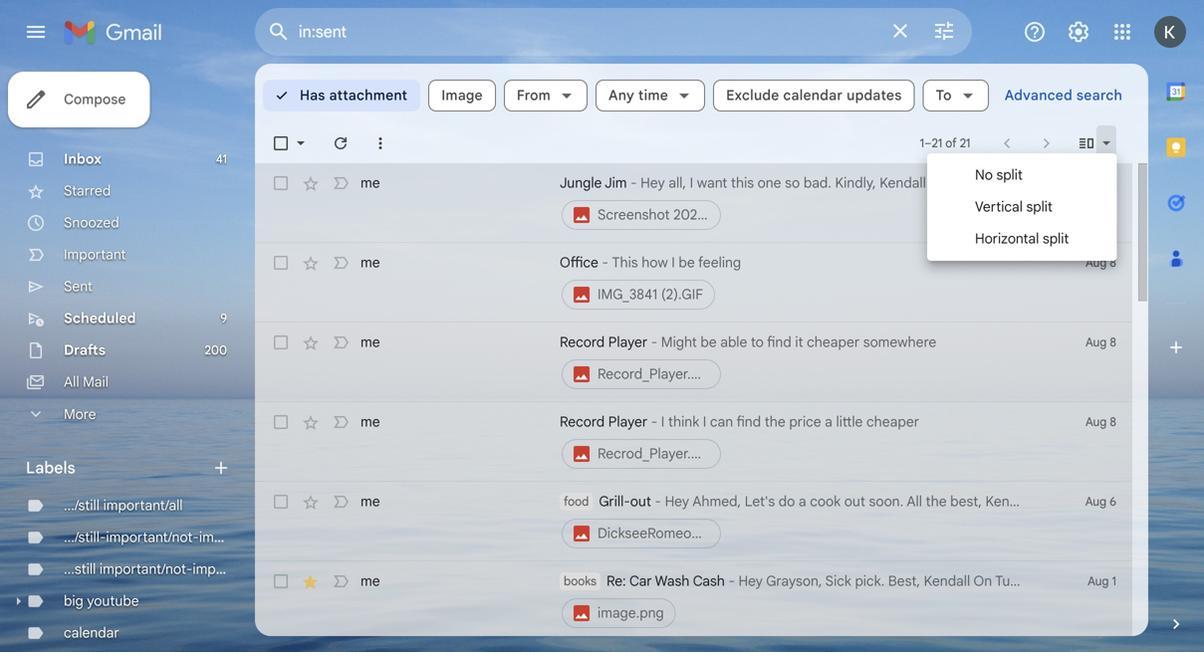 Task type: locate. For each thing, give the bounding box(es) containing it.
out down recrod_player.png
[[630, 493, 651, 510]]

1 horizontal spatial a
[[825, 413, 832, 431]]

1 vertical spatial 1
[[1112, 574, 1116, 589]]

4 cell from the top
[[560, 412, 1033, 472]]

1 vertical spatial 8
[[1110, 335, 1116, 350]]

youtube
[[87, 593, 139, 610]]

8
[[1110, 255, 1116, 270], [1110, 335, 1116, 350], [1110, 415, 1116, 430]]

no split
[[975, 166, 1023, 184]]

vertical split
[[975, 198, 1053, 216]]

1 vertical spatial split
[[1026, 198, 1053, 216]]

0 horizontal spatial find
[[736, 413, 761, 431]]

cell containing grill-out
[[560, 492, 1033, 552]]

cell for not important switch for jungle jim - hey all, i want this one so bad. kindly, kendall
[[560, 173, 1033, 233]]

main content containing has attachment
[[255, 64, 1148, 652]]

important/all
[[103, 497, 183, 514]]

0 vertical spatial hey
[[640, 174, 665, 192]]

labels navigation
[[0, 64, 261, 652]]

cheaper
[[807, 334, 860, 351], [866, 413, 919, 431]]

1 vertical spatial a
[[799, 493, 806, 510]]

0 vertical spatial record
[[560, 334, 605, 351]]

all inside cell
[[907, 493, 922, 510]]

find right can
[[736, 413, 761, 431]]

calendar inside labels navigation
[[64, 624, 119, 642]]

the left price
[[765, 413, 785, 431]]

–
[[924, 136, 932, 151]]

1 vertical spatial aug 8
[[1085, 335, 1116, 350]]

aug
[[1081, 176, 1102, 191], [1085, 255, 1107, 270], [1085, 335, 1107, 350], [1085, 415, 1107, 430], [1085, 494, 1107, 509], [1088, 574, 1109, 589]]

6 me from the top
[[361, 573, 380, 590]]

cheaper right it
[[807, 334, 860, 351]]

None search field
[[255, 8, 972, 56]]

aug inside cell
[[1081, 176, 1102, 191]]

drafts link
[[64, 342, 106, 359]]

1 horizontal spatial out
[[844, 493, 865, 510]]

4 not important switch from the top
[[331, 412, 351, 432]]

6 not important switch from the top
[[331, 572, 351, 592]]

2 out from the left
[[844, 493, 865, 510]]

labels
[[26, 458, 75, 478]]

row
[[255, 163, 1132, 243], [255, 243, 1132, 323], [255, 323, 1132, 402], [255, 402, 1132, 482], [255, 482, 1132, 562], [255, 562, 1132, 641]]

me for office - this how i be feeling
[[361, 254, 380, 271]]

aug 15
[[1081, 176, 1116, 191]]

21 right of on the top of page
[[960, 136, 970, 151]]

important
[[199, 529, 261, 546], [193, 561, 254, 578]]

0 vertical spatial important
[[199, 529, 261, 546]]

out
[[630, 493, 651, 510], [844, 493, 865, 510]]

1 player from the top
[[608, 334, 647, 351]]

cell containing jungle jim
[[560, 173, 1033, 233]]

jungle
[[560, 174, 602, 192]]

let's
[[745, 493, 775, 510]]

kendall right 'best,'
[[985, 493, 1032, 510]]

a left little at the bottom right of page
[[825, 413, 832, 431]]

player up recrod_player.png
[[608, 413, 647, 431]]

0 vertical spatial calendar
[[783, 87, 843, 104]]

1 record from the top
[[560, 334, 605, 351]]

2 me from the top
[[361, 254, 380, 271]]

not important switch for jungle jim - hey all, i want this one so bad. kindly, kendall
[[331, 173, 351, 193]]

somewhere
[[863, 334, 936, 351]]

out right cook
[[844, 493, 865, 510]]

cell
[[560, 173, 1033, 233], [560, 253, 1033, 313], [560, 333, 1033, 392], [560, 412, 1033, 472], [560, 492, 1033, 552], [560, 572, 1033, 631]]

15
[[1105, 176, 1116, 191]]

1 horizontal spatial all
[[907, 493, 922, 510]]

a
[[825, 413, 832, 431], [799, 493, 806, 510]]

calendar right exclude
[[783, 87, 843, 104]]

1 vertical spatial record
[[560, 413, 605, 431]]

.../still important/all
[[64, 497, 183, 514]]

2 vertical spatial split
[[1043, 230, 1069, 247]]

more
[[64, 406, 96, 423]]

be left able
[[700, 334, 717, 351]]

1 horizontal spatial be
[[700, 334, 717, 351]]

4 me from the top
[[361, 413, 380, 431]]

record down img_3841
[[560, 334, 605, 351]]

all right soon. in the bottom right of the page
[[907, 493, 922, 510]]

important up ...still important/not-important link
[[199, 529, 261, 546]]

1 vertical spatial find
[[736, 413, 761, 431]]

want
[[697, 174, 727, 192]]

not important switch
[[331, 173, 351, 193], [331, 253, 351, 273], [331, 333, 351, 353], [331, 412, 351, 432], [331, 492, 351, 512], [331, 572, 351, 592]]

1 horizontal spatial 1
[[1112, 574, 1116, 589]]

2 cell from the top
[[560, 253, 1033, 313]]

image button
[[428, 80, 496, 112]]

0 vertical spatial all
[[64, 373, 79, 391]]

21 left of on the top of page
[[932, 136, 942, 151]]

-
[[630, 174, 637, 192], [602, 254, 608, 271], [651, 334, 657, 351], [651, 413, 657, 431], [655, 493, 661, 510], [728, 573, 735, 590]]

bad.
[[803, 174, 831, 192]]

vertical
[[975, 198, 1023, 216]]

1
[[920, 136, 924, 151], [1112, 574, 1116, 589]]

split right horizontal
[[1043, 230, 1069, 247]]

find for to
[[767, 334, 791, 351]]

gmail image
[[64, 12, 172, 52]]

2 record from the top
[[560, 413, 605, 431]]

find
[[767, 334, 791, 351], [736, 413, 761, 431]]

important/not-
[[106, 529, 199, 546], [100, 561, 193, 578]]

0 vertical spatial find
[[767, 334, 791, 351]]

8 for a
[[1110, 415, 1116, 430]]

find for can
[[736, 413, 761, 431]]

1 me from the top
[[361, 174, 380, 192]]

0 horizontal spatial 21
[[932, 136, 942, 151]]

tab list
[[1148, 64, 1204, 581]]

5 cell from the top
[[560, 492, 1033, 552]]

1 down 6
[[1112, 574, 1116, 589]]

Search mail text field
[[299, 22, 876, 42]]

1 not important switch from the top
[[331, 173, 351, 193]]

hey left all,
[[640, 174, 665, 192]]

0 vertical spatial 1
[[920, 136, 924, 151]]

do
[[779, 493, 795, 510]]

cell containing office
[[560, 253, 1033, 313]]

split
[[996, 166, 1023, 184], [1026, 198, 1053, 216], [1043, 230, 1069, 247]]

attachment
[[329, 87, 408, 104]]

important down .../still-important/not-important link at the bottom
[[193, 561, 254, 578]]

1 vertical spatial player
[[608, 413, 647, 431]]

books
[[564, 574, 596, 589]]

3 me from the top
[[361, 334, 380, 351]]

soon.
[[869, 493, 903, 510]]

6 cell from the top
[[560, 572, 1033, 631]]

split up horizontal split
[[1026, 198, 1053, 216]]

record up the food
[[560, 413, 605, 431]]

2 8 from the top
[[1110, 335, 1116, 350]]

cell containing re: car wash cash
[[560, 572, 1033, 631]]

0 horizontal spatial out
[[630, 493, 651, 510]]

200
[[205, 343, 227, 358]]

big youtube link
[[64, 593, 139, 610]]

no
[[975, 166, 993, 184]]

3 cell from the top
[[560, 333, 1033, 392]]

the left 'best,'
[[926, 493, 947, 510]]

3 aug 8 from the top
[[1085, 415, 1116, 430]]

calendar down big youtube
[[64, 624, 119, 642]]

0 vertical spatial aug 8
[[1085, 255, 1116, 270]]

has
[[300, 87, 325, 104]]

1 vertical spatial hey
[[665, 493, 689, 510]]

cell for not important switch for record player - i think i can find the price a little cheaper
[[560, 412, 1033, 472]]

split right no
[[996, 166, 1023, 184]]

any
[[608, 87, 634, 104]]

1 horizontal spatial kendall
[[985, 493, 1032, 510]]

2 not important switch from the top
[[331, 253, 351, 273]]

1 vertical spatial important
[[193, 561, 254, 578]]

0 horizontal spatial cheaper
[[807, 334, 860, 351]]

main content
[[255, 64, 1148, 652]]

0 horizontal spatial all
[[64, 373, 79, 391]]

aug for image.png
[[1088, 574, 1109, 589]]

important
[[64, 246, 126, 263]]

main menu image
[[24, 20, 48, 44]]

calendar
[[783, 87, 843, 104], [64, 624, 119, 642]]

find left it
[[767, 334, 791, 351]]

1 horizontal spatial calendar
[[783, 87, 843, 104]]

support image
[[1023, 20, 1047, 44]]

exclude calendar updates
[[726, 87, 902, 104]]

hey up dickseeromeoandjuliet.jpg
[[665, 493, 689, 510]]

horizontal split
[[975, 230, 1069, 247]]

2 aug 8 from the top
[[1085, 335, 1116, 350]]

1 21 from the left
[[932, 136, 942, 151]]

snoozed
[[64, 214, 119, 232]]

me for record player - i think i can find the price a little cheaper
[[361, 413, 380, 431]]

1 – 21 of 21
[[920, 136, 970, 151]]

hey
[[640, 174, 665, 192], [665, 493, 689, 510]]

0 horizontal spatial a
[[799, 493, 806, 510]]

player up record_player.png
[[608, 334, 647, 351]]

6 row from the top
[[255, 562, 1132, 641]]

how
[[642, 254, 668, 271]]

me for record player - might be able to find it cheaper somewhere
[[361, 334, 380, 351]]

1 vertical spatial all
[[907, 493, 922, 510]]

advanced search
[[1005, 87, 1123, 104]]

to
[[936, 87, 952, 104]]

aug for img_3841 (2).gif
[[1085, 255, 1107, 270]]

me
[[361, 174, 380, 192], [361, 254, 380, 271], [361, 334, 380, 351], [361, 413, 380, 431], [361, 493, 380, 510], [361, 573, 380, 590]]

important/not- down the .../still-important/not-important
[[100, 561, 193, 578]]

important/not- up ...still important/not-important link
[[106, 529, 199, 546]]

to button
[[923, 80, 989, 112]]

.../still-important/not-important
[[64, 529, 261, 546]]

a right do
[[799, 493, 806, 510]]

1 horizontal spatial find
[[767, 334, 791, 351]]

so
[[785, 174, 800, 192]]

(2).gif
[[661, 286, 703, 303]]

inbox
[[64, 150, 102, 168]]

jim
[[605, 174, 627, 192]]

compose
[[64, 91, 126, 108]]

more button
[[0, 398, 239, 430]]

3 8 from the top
[[1110, 415, 1116, 430]]

search mail image
[[261, 14, 297, 50]]

drafts
[[64, 342, 106, 359]]

might
[[661, 334, 697, 351]]

player for i
[[608, 413, 647, 431]]

3 not important switch from the top
[[331, 333, 351, 353]]

all left mail on the left bottom of page
[[64, 373, 79, 391]]

2 vertical spatial 8
[[1110, 415, 1116, 430]]

aug for record_player.png
[[1085, 335, 1107, 350]]

the
[[765, 413, 785, 431], [926, 493, 947, 510]]

i right all,
[[690, 174, 693, 192]]

0 horizontal spatial the
[[765, 413, 785, 431]]

0 vertical spatial split
[[996, 166, 1023, 184]]

0 vertical spatial a
[[825, 413, 832, 431]]

1 cell from the top
[[560, 173, 1033, 233]]

1 horizontal spatial the
[[926, 493, 947, 510]]

aug 8
[[1085, 255, 1116, 270], [1085, 335, 1116, 350], [1085, 415, 1116, 430]]

be right how
[[679, 254, 695, 271]]

1 vertical spatial kendall
[[985, 493, 1032, 510]]

has attachment button
[[263, 80, 420, 112]]

2 vertical spatial aug 8
[[1085, 415, 1116, 430]]

0 vertical spatial important/not-
[[106, 529, 199, 546]]

1 vertical spatial cheaper
[[866, 413, 919, 431]]

1 vertical spatial important/not-
[[100, 561, 193, 578]]

kendall down –
[[880, 174, 926, 192]]

.../still-
[[64, 529, 106, 546]]

0 horizontal spatial kendall
[[880, 174, 926, 192]]

1 horizontal spatial 21
[[960, 136, 970, 151]]

recrod_player.png
[[598, 445, 715, 463]]

calendar inside button
[[783, 87, 843, 104]]

starred link
[[64, 182, 111, 200]]

0 horizontal spatial be
[[679, 254, 695, 271]]

1 left of on the top of page
[[920, 136, 924, 151]]

aug 15 cell
[[1061, 173, 1132, 193]]

cheaper right little at the bottom right of page
[[866, 413, 919, 431]]

ahmed,
[[692, 493, 741, 510]]

0 horizontal spatial calendar
[[64, 624, 119, 642]]

2 player from the top
[[608, 413, 647, 431]]

cash
[[693, 573, 725, 590]]

cook
[[810, 493, 841, 510]]

1 vertical spatial calendar
[[64, 624, 119, 642]]

aug 8 for a
[[1085, 415, 1116, 430]]

record_player.png
[[598, 365, 715, 383]]

inbox link
[[64, 150, 102, 168]]

not important switch for office - this how i be feeling
[[331, 253, 351, 273]]

0 vertical spatial 8
[[1110, 255, 1116, 270]]

horizontal
[[975, 230, 1039, 247]]

jungle jim - hey all, i want this one so bad. kindly, kendall
[[560, 174, 926, 192]]

best,
[[950, 493, 982, 510]]

0 vertical spatial player
[[608, 334, 647, 351]]



Task type: describe. For each thing, give the bounding box(es) containing it.
.../still-important/not-important link
[[64, 529, 261, 546]]

1 8 from the top
[[1110, 255, 1116, 270]]

8 for somewhere
[[1110, 335, 1116, 350]]

2 21 from the left
[[960, 136, 970, 151]]

aug 6
[[1085, 494, 1116, 509]]

image
[[441, 87, 483, 104]]

5 row from the top
[[255, 482, 1132, 562]]

1 aug 8 from the top
[[1085, 255, 1116, 270]]

settings image
[[1067, 20, 1090, 44]]

5 not important switch from the top
[[331, 492, 351, 512]]

all mail link
[[64, 373, 108, 391]]

scheduled
[[64, 310, 136, 327]]

img_3841
[[598, 286, 657, 303]]

exclude
[[726, 87, 779, 104]]

2 row from the top
[[255, 243, 1132, 323]]

aug for dickseeromeoandjuliet.jpg
[[1085, 494, 1107, 509]]

.../still important/all link
[[64, 497, 183, 514]]

i right how
[[672, 254, 675, 271]]

compose button
[[8, 72, 150, 127]]

scheduled link
[[64, 310, 136, 327]]

cell for not important switch associated with record player - might be able to find it cheaper somewhere
[[560, 333, 1033, 392]]

mail
[[83, 373, 108, 391]]

sent link
[[64, 278, 93, 295]]

clear search image
[[880, 11, 920, 51]]

...still important/not-important link
[[64, 561, 254, 578]]

9
[[220, 311, 227, 326]]

- right jim
[[630, 174, 637, 192]]

41
[[216, 152, 227, 167]]

of
[[945, 136, 957, 151]]

- left think in the bottom right of the page
[[651, 413, 657, 431]]

1 horizontal spatial cheaper
[[866, 413, 919, 431]]

aug for recrod_player.png
[[1085, 415, 1107, 430]]

able
[[720, 334, 747, 351]]

toggle split pane mode image
[[1077, 133, 1096, 153]]

this
[[612, 254, 638, 271]]

starred
[[64, 182, 111, 200]]

0 vertical spatial be
[[679, 254, 695, 271]]

- left might
[[651, 334, 657, 351]]

sent
[[64, 278, 93, 295]]

4 row from the top
[[255, 402, 1132, 482]]

- up dickseeromeoandjuliet.jpg
[[655, 493, 661, 510]]

not important switch for record player - might be able to find it cheaper somewhere
[[331, 333, 351, 353]]

labels heading
[[26, 458, 211, 478]]

1 vertical spatial the
[[926, 493, 947, 510]]

image.png
[[598, 604, 664, 622]]

price
[[789, 413, 821, 431]]

advanced search options image
[[924, 11, 964, 51]]

books re: car wash cash -
[[564, 573, 738, 590]]

...still important/not-important
[[64, 561, 254, 578]]

3 row from the top
[[255, 323, 1132, 402]]

dickseeromeoandjuliet.jpg
[[598, 525, 773, 542]]

office - this how i be feeling
[[560, 254, 741, 271]]

split for no split
[[996, 166, 1023, 184]]

important/not- for ...still
[[100, 561, 193, 578]]

aug 8 for somewhere
[[1085, 335, 1116, 350]]

kindly,
[[835, 174, 876, 192]]

updates
[[847, 87, 902, 104]]

6
[[1110, 494, 1116, 509]]

- left the this
[[602, 254, 608, 271]]

0 vertical spatial cheaper
[[807, 334, 860, 351]]

split for horizontal split
[[1043, 230, 1069, 247]]

any time button
[[596, 80, 705, 112]]

important for ...still important/not-important
[[193, 561, 254, 578]]

...still
[[64, 561, 96, 578]]

all mail
[[64, 373, 108, 391]]

img_3841 (2).gif
[[598, 286, 703, 303]]

cell for 5th not important switch from the top
[[560, 492, 1033, 552]]

me for jungle jim - hey all, i want this one so bad. kindly, kendall
[[361, 174, 380, 192]]

can
[[710, 413, 733, 431]]

food
[[564, 494, 589, 509]]

1 out from the left
[[630, 493, 651, 510]]

.../still
[[64, 497, 100, 514]]

important/not- for .../still-
[[106, 529, 199, 546]]

advanced
[[1005, 87, 1073, 104]]

search
[[1076, 87, 1123, 104]]

one
[[758, 174, 781, 192]]

important for .../still-important/not-important
[[199, 529, 261, 546]]

car
[[629, 573, 652, 590]]

- right cash
[[728, 573, 735, 590]]

0 vertical spatial the
[[765, 413, 785, 431]]

all,
[[668, 174, 686, 192]]

all inside labels navigation
[[64, 373, 79, 391]]

think
[[668, 413, 699, 431]]

to
[[751, 334, 764, 351]]

aug 1
[[1088, 574, 1116, 589]]

feeling
[[698, 254, 741, 271]]

not important switch for record player - i think i can find the price a little cheaper
[[331, 412, 351, 432]]

grill-
[[599, 493, 630, 510]]

cell for 1st not important switch from the bottom of the page
[[560, 572, 1033, 631]]

split for vertical split
[[1026, 198, 1053, 216]]

1 vertical spatial be
[[700, 334, 717, 351]]

wash
[[655, 573, 690, 590]]

exclude calendar updates button
[[713, 80, 915, 112]]

office
[[560, 254, 598, 271]]

0 vertical spatial kendall
[[880, 174, 926, 192]]

cell for not important switch corresponding to office - this how i be feeling
[[560, 253, 1033, 313]]

calendar link
[[64, 624, 119, 642]]

has attachment
[[300, 87, 408, 104]]

5 me from the top
[[361, 493, 380, 510]]

big
[[64, 593, 83, 610]]

time
[[638, 87, 668, 104]]

record for record player - i think i can find the price a little cheaper
[[560, 413, 605, 431]]

re:
[[606, 573, 626, 590]]

record for record player - might be able to find it cheaper somewhere
[[560, 334, 605, 351]]

snoozed link
[[64, 214, 119, 232]]

refresh image
[[331, 133, 351, 153]]

1 row from the top
[[255, 163, 1132, 243]]

advanced search button
[[997, 78, 1131, 114]]

any time
[[608, 87, 668, 104]]

this
[[731, 174, 754, 192]]

i left can
[[703, 413, 706, 431]]

0 horizontal spatial 1
[[920, 136, 924, 151]]

i left think in the bottom right of the page
[[661, 413, 665, 431]]

it
[[795, 334, 803, 351]]

player for might
[[608, 334, 647, 351]]

important link
[[64, 246, 126, 263]]

record player - i think i can find the price a little cheaper
[[560, 413, 919, 431]]



Task type: vqa. For each thing, say whether or not it's contained in the screenshot.


